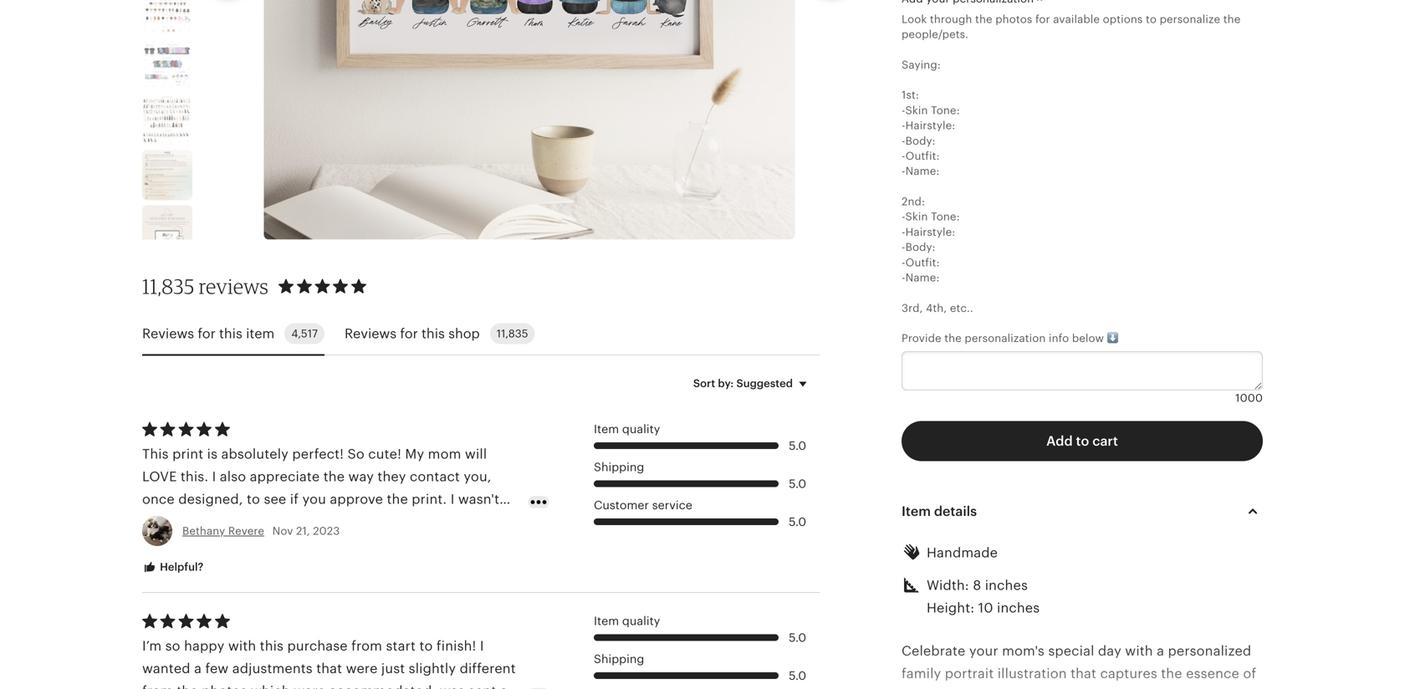 Task type: locate. For each thing, give the bounding box(es) containing it.
11,835
[[142, 274, 194, 299], [497, 327, 528, 340]]

item quality
[[594, 422, 660, 436], [594, 614, 660, 628]]

it right "so"
[[399, 515, 408, 530]]

2 hairstyle: from the top
[[905, 226, 955, 238]]

tab list containing reviews for this item
[[142, 313, 820, 356]]

3 - from the top
[[902, 134, 905, 147]]

skin down 2nd:
[[905, 210, 928, 223]]

the right personalize
[[1223, 13, 1241, 25]]

1 vertical spatial item quality
[[594, 614, 660, 628]]

0 vertical spatial quality
[[622, 422, 660, 436]]

of right essence
[[1243, 666, 1256, 681]]

options
[[1103, 13, 1143, 25]]

2023
[[313, 525, 340, 537]]

tone: inside 2nd: -skin tone: -hairstyle: -body: -outfit: -name:
[[931, 210, 960, 223]]

1 reviews from the left
[[142, 326, 194, 341]]

hairstyle: inside 2nd: -skin tone: -hairstyle: -body: -outfit: -name:
[[905, 226, 955, 238]]

see left "if" at left bottom
[[264, 492, 286, 507]]

the left the photos
[[975, 13, 992, 25]]

0 vertical spatial item quality
[[594, 422, 660, 436]]

name: inside the 1st: -skin tone: -hairstyle: -body: -outfit: -name:
[[905, 165, 940, 177]]

of
[[233, 515, 247, 530], [1243, 666, 1256, 681]]

personalized wall art mom gift from daughter custom mother image 5 image
[[142, 0, 192, 35]]

skin inside the 1st: -skin tone: -hairstyle: -body: -outfit: -name:
[[905, 104, 928, 117]]

reviews right 4,517
[[345, 326, 397, 341]]

to up revere
[[247, 492, 260, 507]]

3rd,
[[902, 302, 923, 314]]

nov
[[272, 525, 293, 537]]

for inside look through the photos for available options to personalize the people/pets.
[[1035, 13, 1050, 25]]

hairstyle: for 1st:
[[905, 119, 955, 132]]

designed,
[[178, 492, 243, 507]]

this
[[219, 326, 242, 341], [422, 326, 445, 341]]

name: up 3rd,
[[905, 271, 940, 284]]

0 vertical spatial skin
[[905, 104, 928, 117]]

1 skin from the top
[[905, 104, 928, 117]]

1 vertical spatial it
[[142, 537, 151, 552]]

see up fast
[[489, 515, 511, 530]]

this left shop on the top left of the page
[[422, 326, 445, 341]]

1 vertical spatial 11,835
[[497, 327, 528, 340]]

2nd: -skin tone: -hairstyle: -body: -outfit: -name:
[[902, 195, 960, 284]]

0 vertical spatial 11,835
[[142, 274, 194, 299]]

2 reviews from the left
[[345, 326, 397, 341]]

1 body: from the top
[[905, 134, 935, 147]]

2 name: from the top
[[905, 271, 940, 284]]

2 outfit: from the top
[[905, 256, 940, 269]]

this left item
[[219, 326, 242, 341]]

1 vertical spatial skin
[[905, 210, 928, 223]]

2 this from the left
[[422, 326, 445, 341]]

1 horizontal spatial reviews
[[345, 326, 397, 341]]

mom's
[[1002, 643, 1044, 658]]

mom
[[428, 446, 461, 461]]

2nd:
[[902, 195, 925, 208]]

2 5.0 from the top
[[789, 477, 806, 490]]

11,835 right shop on the top left of the page
[[497, 327, 528, 340]]

chose
[[337, 515, 377, 530]]

handmade
[[927, 545, 998, 560]]

outfit: up 3rd,
[[905, 256, 940, 269]]

to right the options
[[1146, 13, 1157, 25]]

hairstyle: down 1st:
[[905, 119, 955, 132]]

name: up 2nd:
[[905, 165, 940, 177]]

0 vertical spatial of
[[233, 515, 247, 530]]

2 skin from the top
[[905, 210, 928, 223]]

add to cart button
[[902, 421, 1263, 461]]

approve
[[330, 492, 383, 507]]

0 horizontal spatial this
[[219, 326, 242, 341]]

0 horizontal spatial it
[[142, 537, 151, 552]]

you,
[[464, 469, 491, 484]]

wasn't
[[458, 492, 499, 507]]

revere
[[228, 525, 264, 537]]

personalized
[[1168, 643, 1251, 658]]

0 vertical spatial see
[[264, 492, 286, 507]]

2 body: from the top
[[905, 241, 935, 253]]

0 vertical spatial your
[[969, 643, 998, 658]]

1 vertical spatial tone:
[[931, 210, 960, 223]]

inches right 8
[[985, 578, 1028, 593]]

before
[[155, 537, 197, 552]]

outfit: up 2nd:
[[905, 150, 940, 162]]

0 vertical spatial it
[[399, 515, 408, 530]]

0 horizontal spatial of
[[233, 515, 247, 530]]

the left way
[[323, 469, 345, 484]]

quality
[[622, 422, 660, 436], [622, 614, 660, 628]]

2 tone: from the top
[[931, 210, 960, 223]]

0 vertical spatial outfit:
[[905, 150, 940, 162]]

tone:
[[931, 104, 960, 117], [931, 210, 960, 223]]

special
[[1048, 643, 1094, 658]]

10
[[978, 601, 993, 616]]

1 vertical spatial see
[[489, 515, 511, 530]]

1 vertical spatial item
[[902, 504, 931, 519]]

also
[[220, 469, 246, 484]]

saying:
[[902, 58, 941, 71]]

reviews for this item
[[142, 326, 275, 341]]

name:
[[905, 165, 940, 177], [905, 271, 940, 284]]

tab list
[[142, 313, 820, 356]]

1 outfit: from the top
[[905, 150, 940, 162]]

for
[[1035, 13, 1050, 25], [198, 326, 216, 341], [400, 326, 418, 341]]

this
[[142, 446, 169, 461]]

1 vertical spatial hairstyle:
[[905, 226, 955, 238]]

this print is absolutely perfect! so cute! my mom will love this. i also appreciate the way they contact you, once designed, to see if you approve the print. i wasn't sure on some of the designs i chose so it was nice to see it before i received it. great quality, awesome staff, fast shipping. 5 stars!!!!
[[142, 446, 511, 575]]

the
[[975, 13, 992, 25], [1223, 13, 1241, 25], [944, 332, 962, 345], [323, 469, 345, 484], [387, 492, 408, 507], [250, 515, 272, 530], [1161, 666, 1182, 681]]

body: inside 2nd: -skin tone: -hairstyle: -body: -outfit: -name:
[[905, 241, 935, 253]]

reviews down 11,835 reviews
[[142, 326, 194, 341]]

with
[[1125, 643, 1153, 658]]

5 5.0 from the top
[[789, 669, 806, 682]]

0 horizontal spatial for
[[198, 326, 216, 341]]

1st:
[[902, 89, 919, 101]]

tone: for 1st:
[[931, 104, 960, 117]]

to left "cart" on the right of page
[[1076, 433, 1089, 448]]

0 vertical spatial tone:
[[931, 104, 960, 117]]

i left also
[[212, 469, 216, 484]]

10 - from the top
[[902, 271, 905, 284]]

custom
[[1156, 689, 1205, 689]]

2 shipping from the top
[[594, 652, 644, 666]]

1 vertical spatial quality
[[622, 614, 660, 628]]

1 horizontal spatial your
[[969, 643, 998, 658]]

sure
[[142, 515, 170, 530]]

1 vertical spatial body:
[[905, 241, 935, 253]]

body: down 1st:
[[905, 134, 935, 147]]

hairstyle: down 2nd:
[[905, 226, 955, 238]]

your down the family
[[902, 689, 931, 689]]

bethany revere nov 21, 2023
[[182, 525, 340, 537]]

staff,
[[441, 537, 474, 552]]

this for item
[[219, 326, 242, 341]]

1 hairstyle: from the top
[[905, 119, 955, 132]]

to down wasn't at the left bottom of page
[[472, 515, 485, 530]]

celebrate your mom's special day with a personalized family portrait illustration that captures the essence of your family's love and connection. our custom fami
[[902, 643, 1256, 689]]

0 horizontal spatial reviews
[[142, 326, 194, 341]]

i up nice
[[451, 492, 455, 507]]

for right the photos
[[1035, 13, 1050, 25]]

skin for 2nd:
[[905, 210, 928, 223]]

my
[[405, 446, 424, 461]]

celebrate
[[902, 643, 966, 658]]

outfit:
[[905, 150, 940, 162], [905, 256, 940, 269]]

to inside button
[[1076, 433, 1089, 448]]

for down 11,835 reviews
[[198, 326, 216, 341]]

the inside celebrate your mom's special day with a personalized family portrait illustration that captures the essence of your family's love and connection. our custom fami
[[1161, 666, 1182, 681]]

0 vertical spatial hairstyle:
[[905, 119, 955, 132]]

skin for 1st:
[[905, 104, 928, 117]]

0 vertical spatial shipping
[[594, 460, 644, 474]]

1 - from the top
[[902, 104, 905, 117]]

below
[[1072, 332, 1104, 345]]

5.0
[[789, 439, 806, 452], [789, 477, 806, 490], [789, 515, 806, 528], [789, 631, 806, 644], [789, 669, 806, 682]]

2 horizontal spatial for
[[1035, 13, 1050, 25]]

1 vertical spatial outfit:
[[905, 256, 940, 269]]

1 vertical spatial shipping
[[594, 652, 644, 666]]

it down the sure
[[142, 537, 151, 552]]

hairstyle: for 2nd:
[[905, 226, 955, 238]]

tone: for 2nd:
[[931, 210, 960, 223]]

0 horizontal spatial 11,835
[[142, 274, 194, 299]]

helpful?
[[157, 561, 203, 573]]

sort by: suggested
[[693, 377, 793, 390]]

name: for 1st: -skin tone: -hairstyle: -body: -outfit: -name:
[[905, 165, 940, 177]]

skin down 1st:
[[905, 104, 928, 117]]

tone: inside the 1st: -skin tone: -hairstyle: -body: -outfit: -name:
[[931, 104, 960, 117]]

for left shop on the top left of the page
[[400, 326, 418, 341]]

1 vertical spatial your
[[902, 689, 931, 689]]

body: for 2nd:
[[905, 241, 935, 253]]

1 horizontal spatial of
[[1243, 666, 1256, 681]]

reviews
[[199, 274, 269, 299]]

11,835 down the personalized wall art mom gift from daughter custom mother image 9
[[142, 274, 194, 299]]

1 horizontal spatial see
[[489, 515, 511, 530]]

will
[[465, 446, 487, 461]]

a
[[1157, 643, 1164, 658]]

the up custom
[[1161, 666, 1182, 681]]

1 horizontal spatial for
[[400, 326, 418, 341]]

2 item quality from the top
[[594, 614, 660, 628]]

1 horizontal spatial it
[[399, 515, 408, 530]]

skin inside 2nd: -skin tone: -hairstyle: -body: -outfit: -name:
[[905, 210, 928, 223]]

i down bethany
[[201, 537, 205, 552]]

customer
[[594, 499, 649, 512]]

5 - from the top
[[902, 165, 905, 177]]

1 this from the left
[[219, 326, 242, 341]]

body: inside the 1st: -skin tone: -hairstyle: -body: -outfit: -name:
[[905, 134, 935, 147]]

love
[[142, 469, 177, 484]]

sort by: suggested button
[[681, 366, 825, 401]]

1 tone: from the top
[[931, 104, 960, 117]]

0 vertical spatial body:
[[905, 134, 935, 147]]

helpful? button
[[130, 552, 216, 583]]

sort
[[693, 377, 715, 390]]

absolutely
[[221, 446, 289, 461]]

of up received
[[233, 515, 247, 530]]

1 vertical spatial inches
[[997, 601, 1040, 616]]

body: down 2nd:
[[905, 241, 935, 253]]

our
[[1128, 689, 1153, 689]]

1 horizontal spatial this
[[422, 326, 445, 341]]

body:
[[905, 134, 935, 147], [905, 241, 935, 253]]

6 - from the top
[[902, 210, 905, 223]]

8 - from the top
[[902, 241, 905, 253]]

body: for 1st:
[[905, 134, 935, 147]]

name: inside 2nd: -skin tone: -hairstyle: -body: -outfit: -name:
[[905, 271, 940, 284]]

your up portrait on the right
[[969, 643, 998, 658]]

it
[[399, 515, 408, 530], [142, 537, 151, 552]]

details
[[934, 504, 977, 519]]

1 vertical spatial name:
[[905, 271, 940, 284]]

outfit: inside 2nd: -skin tone: -hairstyle: -body: -outfit: -name:
[[905, 256, 940, 269]]

1 name: from the top
[[905, 165, 940, 177]]

print.
[[412, 492, 447, 507]]

outfit: inside the 1st: -skin tone: -hairstyle: -body: -outfit: -name:
[[905, 150, 940, 162]]

1 horizontal spatial 11,835
[[497, 327, 528, 340]]

0 vertical spatial name:
[[905, 165, 940, 177]]

personalized wall art mom gift from daughter custom mother image 6 image
[[142, 40, 192, 90]]

nice
[[440, 515, 468, 530]]

1 vertical spatial of
[[1243, 666, 1256, 681]]

inches right 10
[[997, 601, 1040, 616]]

they
[[378, 469, 406, 484]]

to
[[1146, 13, 1157, 25], [1076, 433, 1089, 448], [247, 492, 260, 507], [472, 515, 485, 530]]

hairstyle: inside the 1st: -skin tone: -hairstyle: -body: -outfit: -name:
[[905, 119, 955, 132]]



Task type: describe. For each thing, give the bounding box(es) containing it.
bethany revere link
[[182, 525, 264, 537]]

width: 8 inches height: 10 inches
[[927, 578, 1040, 616]]

this for shop
[[422, 326, 445, 341]]

item details button
[[886, 491, 1278, 531]]

contact
[[410, 469, 460, 484]]

on
[[174, 515, 191, 530]]

4th,
[[926, 302, 947, 314]]

portrait
[[945, 666, 994, 681]]

item
[[246, 326, 275, 341]]

the left nov
[[250, 515, 272, 530]]

item details
[[902, 504, 977, 519]]

0 vertical spatial inches
[[985, 578, 1028, 593]]

if
[[290, 492, 299, 507]]

4 5.0 from the top
[[789, 631, 806, 644]]

11,835 for 11,835
[[497, 327, 528, 340]]

outfit: for 2nd: -skin tone: -hairstyle: -body: -outfit: -name:
[[905, 256, 940, 269]]

name: for 2nd: -skin tone: -hairstyle: -body: -outfit: -name:
[[905, 271, 940, 284]]

personalization
[[965, 332, 1046, 345]]

shop
[[448, 326, 480, 341]]

1st: -skin tone: -hairstyle: -body: -outfit: -name:
[[902, 89, 960, 177]]

the down they
[[387, 492, 408, 507]]

bethany
[[182, 525, 225, 537]]

available
[[1053, 13, 1100, 25]]

11,835 reviews
[[142, 274, 269, 299]]

personalized wall art mom gift from daughter custom mother image 7 image
[[142, 95, 192, 145]]

2 quality from the top
[[622, 614, 660, 628]]

fast
[[477, 537, 502, 552]]

⬇️
[[1107, 332, 1118, 345]]

was
[[411, 515, 436, 530]]

print
[[172, 446, 203, 461]]

7 - from the top
[[902, 226, 905, 238]]

once
[[142, 492, 175, 507]]

2 vertical spatial item
[[594, 614, 619, 628]]

illustration
[[998, 666, 1067, 681]]

1 item quality from the top
[[594, 422, 660, 436]]

outfit: for 1st: -skin tone: -hairstyle: -body: -outfit: -name:
[[905, 150, 940, 162]]

connection.
[[1046, 689, 1124, 689]]

provide
[[902, 332, 941, 345]]

i left chose
[[330, 515, 334, 530]]

1 quality from the top
[[622, 422, 660, 436]]

it.
[[269, 537, 281, 552]]

Add your personalization text field
[[902, 351, 1263, 391]]

you
[[302, 492, 326, 507]]

family's
[[934, 689, 984, 689]]

look through the photos for available options to personalize the people/pets.
[[902, 13, 1241, 41]]

people/pets.
[[902, 28, 969, 41]]

family
[[902, 666, 941, 681]]

1 shipping from the top
[[594, 460, 644, 474]]

4 - from the top
[[902, 150, 905, 162]]

cart
[[1092, 433, 1118, 448]]

day
[[1098, 643, 1121, 658]]

designs
[[275, 515, 326, 530]]

so
[[347, 446, 365, 461]]

reviews for reviews for this item
[[142, 326, 194, 341]]

suggested
[[736, 377, 793, 390]]

11,835 for 11,835 reviews
[[142, 274, 194, 299]]

info
[[1049, 332, 1069, 345]]

awesome
[[376, 537, 438, 552]]

this.
[[181, 469, 208, 484]]

add
[[1046, 433, 1073, 448]]

etc..
[[950, 302, 973, 314]]

0 horizontal spatial your
[[902, 689, 931, 689]]

0 horizontal spatial see
[[264, 492, 286, 507]]

to inside look through the photos for available options to personalize the people/pets.
[[1146, 13, 1157, 25]]

personalized wall art mom gift from daughter custom mother image 8 image
[[142, 150, 192, 200]]

great
[[285, 537, 321, 552]]

so
[[380, 515, 395, 530]]

reviews for reviews for this shop
[[345, 326, 397, 341]]

of inside the this print is absolutely perfect! so cute! my mom will love this. i also appreciate the way they contact you, once designed, to see if you approve the print. i wasn't sure on some of the designs i chose so it was nice to see it before i received it. great quality, awesome staff, fast shipping. 5 stars!!!!
[[233, 515, 247, 530]]

3rd, 4th, etc..
[[902, 302, 973, 314]]

shipping.
[[142, 560, 203, 575]]

that
[[1071, 666, 1096, 681]]

21,
[[296, 525, 310, 537]]

the right provide
[[944, 332, 962, 345]]

stars!!!!
[[219, 560, 266, 575]]

and
[[1018, 689, 1043, 689]]

appreciate
[[250, 469, 320, 484]]

0 vertical spatial item
[[594, 422, 619, 436]]

5
[[207, 560, 215, 575]]

way
[[348, 469, 374, 484]]

personalized wall art mom gift from daughter custom mother image 9 image
[[142, 205, 192, 255]]

received
[[209, 537, 265, 552]]

item inside dropdown button
[[902, 504, 931, 519]]

3 5.0 from the top
[[789, 515, 806, 528]]

1 5.0 from the top
[[789, 439, 806, 452]]

of inside celebrate your mom's special day with a personalized family portrait illustration that captures the essence of your family's love and connection. our custom fami
[[1243, 666, 1256, 681]]

provide the personalization info below ⬇️
[[902, 332, 1118, 345]]

for for reviews for this shop
[[400, 326, 418, 341]]

photos
[[995, 13, 1032, 25]]

quality,
[[325, 537, 372, 552]]

personalize
[[1160, 13, 1220, 25]]

9 - from the top
[[902, 256, 905, 269]]

by:
[[718, 377, 734, 390]]

for for reviews for this item
[[198, 326, 216, 341]]

1000
[[1235, 392, 1263, 404]]

height:
[[927, 601, 975, 616]]

customer service
[[594, 499, 692, 512]]

through
[[930, 13, 972, 25]]

8
[[973, 578, 981, 593]]

reviews for this shop
[[345, 326, 480, 341]]

is
[[207, 446, 218, 461]]

2 - from the top
[[902, 119, 905, 132]]

width:
[[927, 578, 969, 593]]

some
[[194, 515, 230, 530]]

add to cart
[[1046, 433, 1118, 448]]

captures
[[1100, 666, 1157, 681]]

perfect!
[[292, 446, 344, 461]]

love
[[987, 689, 1014, 689]]



Task type: vqa. For each thing, say whether or not it's contained in the screenshot.
Width: 8 inches Height: 10 inches
yes



